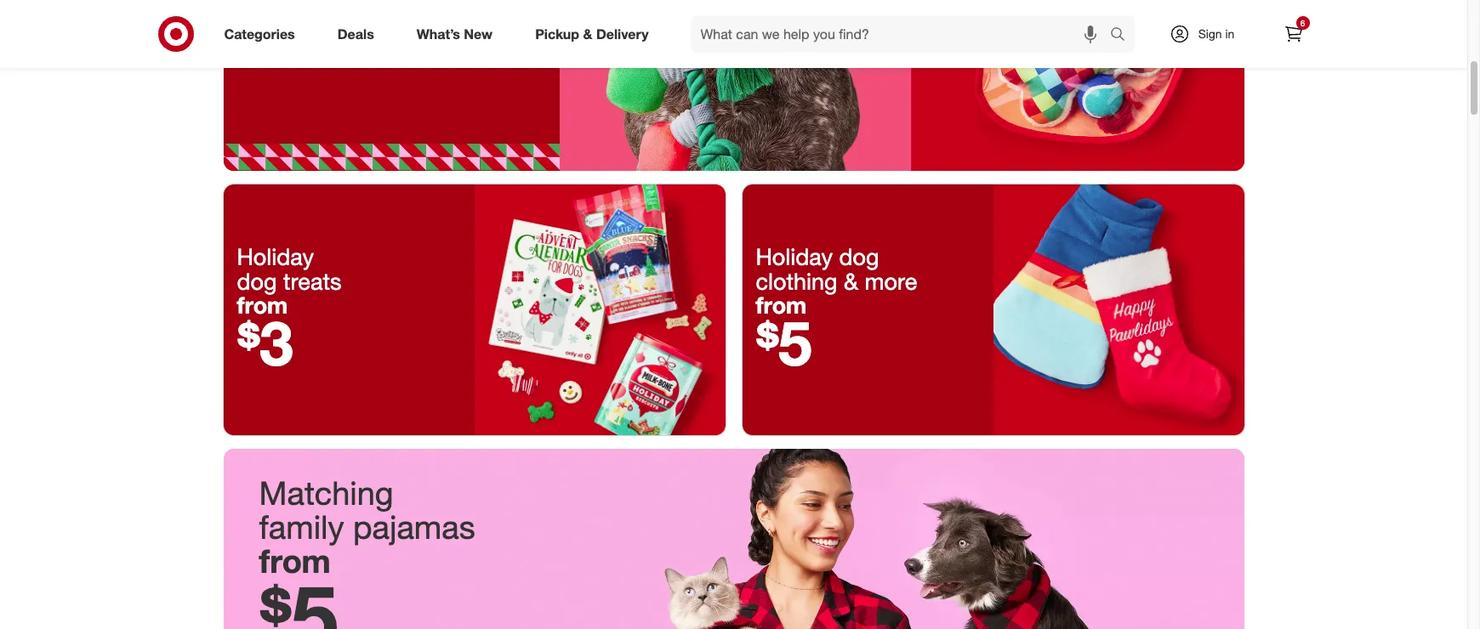Task type: vqa. For each thing, say whether or not it's contained in the screenshot.
Explore
no



Task type: describe. For each thing, give the bounding box(es) containing it.
0 vertical spatial &
[[583, 25, 593, 42]]

pickup
[[535, 25, 580, 42]]

sign
[[1199, 26, 1223, 41]]

pajamas
[[353, 508, 475, 547]]

deals link
[[323, 15, 395, 53]]

from for holiday dog treats from
[[237, 291, 288, 319]]

clothing
[[756, 267, 838, 295]]

what's
[[417, 25, 460, 42]]

$5
[[756, 307, 812, 381]]

what's new link
[[402, 15, 514, 53]]

$3
[[237, 307, 293, 381]]

dog for $5
[[840, 243, 880, 271]]

what's new
[[417, 25, 493, 42]]

What can we help you find? suggestions appear below search field
[[691, 15, 1114, 53]]

& inside holiday dog clothing & more from
[[844, 267, 859, 295]]

from inside holiday dog clothing & more from
[[756, 291, 807, 319]]

delivery
[[596, 25, 649, 42]]

in
[[1226, 26, 1235, 41]]

matching family pajamas from
[[259, 474, 475, 581]]

dog for $3
[[237, 267, 277, 295]]

new
[[464, 25, 493, 42]]

deals
[[338, 25, 374, 42]]

sign in
[[1199, 26, 1235, 41]]

categories
[[224, 25, 295, 42]]

from for matching family pajamas from
[[259, 542, 331, 581]]



Task type: locate. For each thing, give the bounding box(es) containing it.
& right the 'pickup'
[[583, 25, 593, 42]]

1 vertical spatial &
[[844, 267, 859, 295]]

1 holiday from the left
[[237, 243, 314, 271]]

& left "more"
[[844, 267, 859, 295]]

family
[[259, 508, 344, 547]]

dog inside holiday dog clothing & more from
[[840, 243, 880, 271]]

2 holiday from the left
[[756, 243, 833, 271]]

sign in link
[[1155, 15, 1262, 53]]

search
[[1102, 27, 1143, 44]]

categories link
[[210, 15, 316, 53]]

from
[[237, 291, 288, 319], [756, 291, 807, 319], [259, 542, 331, 581]]

holiday for $3
[[237, 243, 314, 271]]

matching
[[259, 474, 394, 513]]

holiday dog clothing & more from
[[756, 243, 918, 319]]

holiday inside holiday dog treats from
[[237, 243, 314, 271]]

more
[[865, 267, 918, 295]]

&
[[583, 25, 593, 42], [844, 267, 859, 295]]

6 link
[[1275, 15, 1313, 53]]

0 horizontal spatial &
[[583, 25, 593, 42]]

from inside holiday dog treats from
[[237, 291, 288, 319]]

0 horizontal spatial holiday
[[237, 243, 314, 271]]

dog
[[840, 243, 880, 271], [237, 267, 277, 295]]

search button
[[1102, 15, 1143, 56]]

holiday dog treats from
[[237, 243, 342, 319]]

holiday for $5
[[756, 243, 833, 271]]

6
[[1301, 18, 1306, 28]]

0 horizontal spatial dog
[[237, 267, 277, 295]]

treats
[[283, 267, 342, 295]]

from inside matching family pajamas from
[[259, 542, 331, 581]]

holiday
[[237, 243, 314, 271], [756, 243, 833, 271]]

holiday inside holiday dog clothing & more from
[[756, 243, 833, 271]]

pickup & delivery link
[[521, 15, 670, 53]]

1 horizontal spatial dog
[[840, 243, 880, 271]]

pickup & delivery
[[535, 25, 649, 42]]

dog right clothing
[[840, 243, 880, 271]]

dog inside holiday dog treats from
[[237, 267, 277, 295]]

1 horizontal spatial holiday
[[756, 243, 833, 271]]

1 horizontal spatial &
[[844, 267, 859, 295]]

dog left treats
[[237, 267, 277, 295]]



